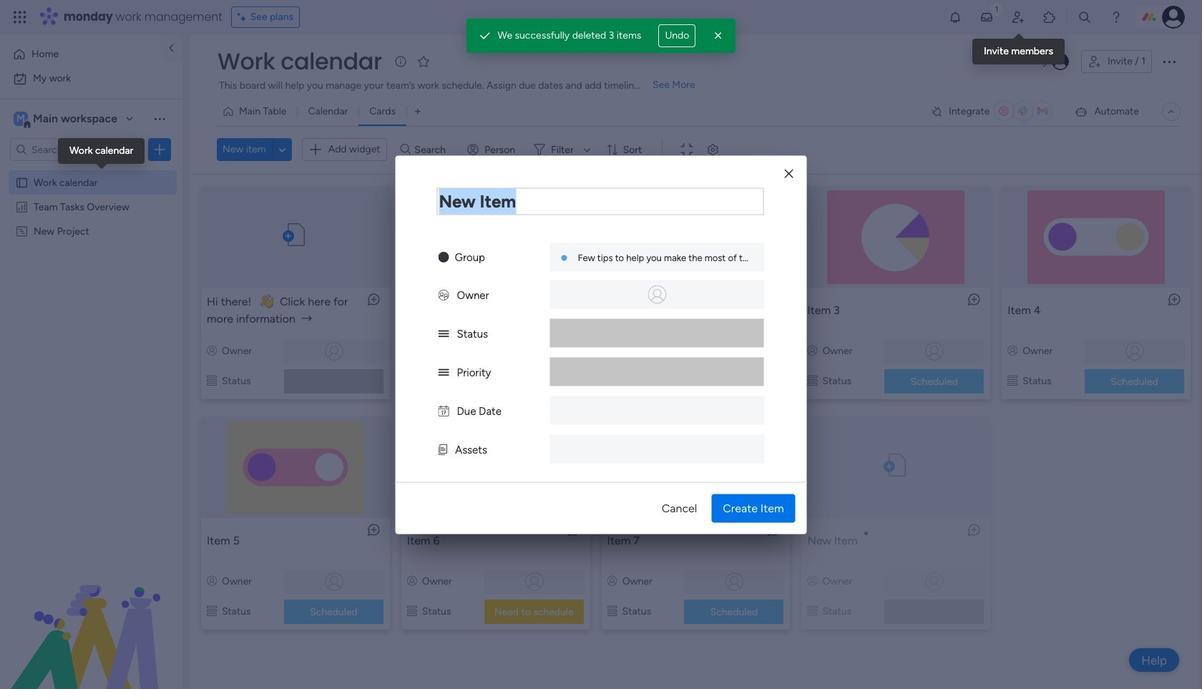 Task type: locate. For each thing, give the bounding box(es) containing it.
monday marketplace image
[[1043, 10, 1057, 24]]

option
[[9, 43, 153, 66], [9, 67, 174, 90], [0, 169, 183, 172]]

v2 multiple person column image
[[439, 289, 449, 301]]

dapulse person column image
[[207, 345, 217, 357], [608, 345, 618, 357], [808, 345, 818, 357], [808, 575, 818, 587]]

v2 status outline image
[[808, 375, 818, 387], [808, 605, 818, 618]]

dapulse person column image
[[1008, 345, 1018, 357], [207, 575, 217, 587], [407, 575, 417, 587], [608, 575, 618, 587]]

dapulse date column image
[[439, 405, 449, 417]]

None field
[[214, 47, 386, 77], [437, 188, 764, 215], [214, 47, 386, 77], [437, 188, 764, 215]]

1 v2 status outline image from the top
[[808, 375, 818, 387]]

Search in workspace field
[[30, 141, 120, 158]]

Search field
[[411, 140, 454, 160]]

v2 status image down v2 multiple person column icon
[[439, 327, 449, 340]]

add to favorites image
[[417, 54, 431, 68]]

v2 status outline image
[[207, 375, 217, 387], [608, 375, 618, 387], [1008, 375, 1018, 387], [207, 605, 217, 618], [407, 605, 417, 618], [608, 605, 618, 618]]

0 vertical spatial v2 status outline image
[[808, 375, 818, 387]]

1 vertical spatial v2 status image
[[439, 366, 449, 379]]

2 vertical spatial option
[[0, 169, 183, 172]]

alert
[[466, 19, 736, 53]]

0 vertical spatial v2 status image
[[439, 327, 449, 340]]

workspace image
[[14, 111, 28, 127]]

1 horizontal spatial card cover image image
[[884, 453, 909, 476]]

v2 status image
[[439, 327, 449, 340], [439, 366, 449, 379]]

1 vertical spatial close image
[[785, 169, 794, 179]]

1 vertical spatial option
[[9, 67, 174, 90]]

board activity image
[[1052, 53, 1070, 70]]

select product image
[[13, 10, 27, 24]]

0 vertical spatial close image
[[712, 29, 726, 43]]

public dashboard image
[[15, 200, 29, 213]]

update feed image
[[980, 10, 994, 24]]

1 vertical spatial v2 status outline image
[[808, 605, 818, 618]]

v2 status image up dapulse date column icon
[[439, 366, 449, 379]]

card cover image image
[[283, 223, 308, 246], [884, 453, 909, 476]]

notifications image
[[949, 10, 963, 24]]

1 vertical spatial card cover image image
[[884, 453, 909, 476]]

1 v2 status image from the top
[[439, 327, 449, 340]]

0 horizontal spatial card cover image image
[[283, 223, 308, 246]]

angle down image
[[279, 144, 286, 155]]

lottie animation image
[[0, 545, 183, 689]]

1 image
[[991, 1, 1004, 17]]

v2 file column image
[[439, 443, 447, 456]]

close image
[[712, 29, 726, 43], [785, 169, 794, 179]]

dialog
[[396, 155, 807, 534]]

see plans image
[[237, 9, 250, 25]]

help image
[[1110, 10, 1124, 24]]

row group
[[195, 180, 1197, 641]]

0 horizontal spatial close image
[[712, 29, 726, 43]]

list box
[[0, 167, 183, 436]]

0 vertical spatial card cover image image
[[283, 223, 308, 246]]

jacob simon image
[[1163, 6, 1186, 29]]



Task type: describe. For each thing, give the bounding box(es) containing it.
lottie animation element
[[0, 545, 183, 689]]

workspace selection element
[[14, 110, 120, 129]]

v2 sun image
[[439, 251, 449, 263]]

search everything image
[[1078, 10, 1093, 24]]

2 v2 status outline image from the top
[[808, 605, 818, 618]]

show board description image
[[392, 54, 409, 69]]

2 v2 status image from the top
[[439, 366, 449, 379]]

collapse board header image
[[1166, 106, 1178, 117]]

public board image
[[15, 175, 29, 189]]

1 horizontal spatial close image
[[785, 169, 794, 179]]

v2 search image
[[401, 142, 411, 158]]

arrow down image
[[579, 141, 596, 158]]

add view image
[[415, 106, 421, 117]]

0 vertical spatial option
[[9, 43, 153, 66]]

invite members image
[[1012, 10, 1026, 24]]



Task type: vqa. For each thing, say whether or not it's contained in the screenshot.
the leftmost Add to favorites icon
no



